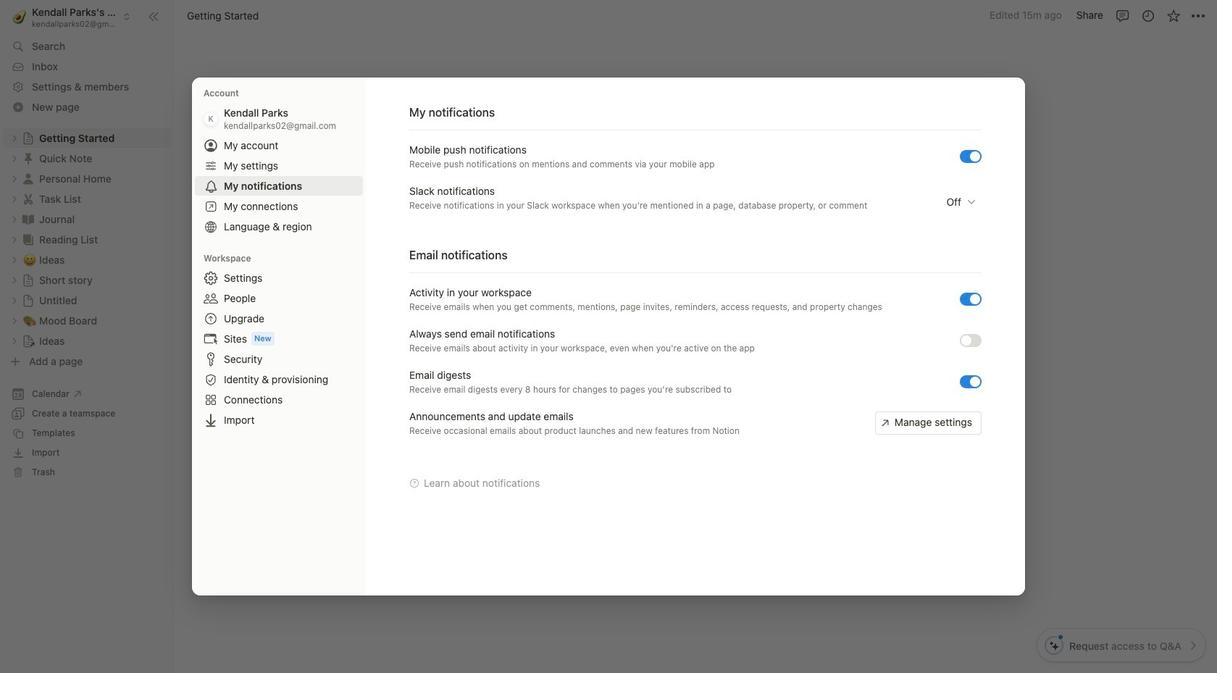 Task type: locate. For each thing, give the bounding box(es) containing it.
updates image
[[1141, 8, 1156, 23]]

🥑 image
[[13, 7, 26, 26]]



Task type: vqa. For each thing, say whether or not it's contained in the screenshot.
a image
no



Task type: describe. For each thing, give the bounding box(es) containing it.
comments image
[[1116, 8, 1130, 23]]

favorite image
[[1167, 8, 1181, 23]]

close sidebar image
[[148, 11, 159, 22]]

👋 image
[[441, 159, 455, 178]]



